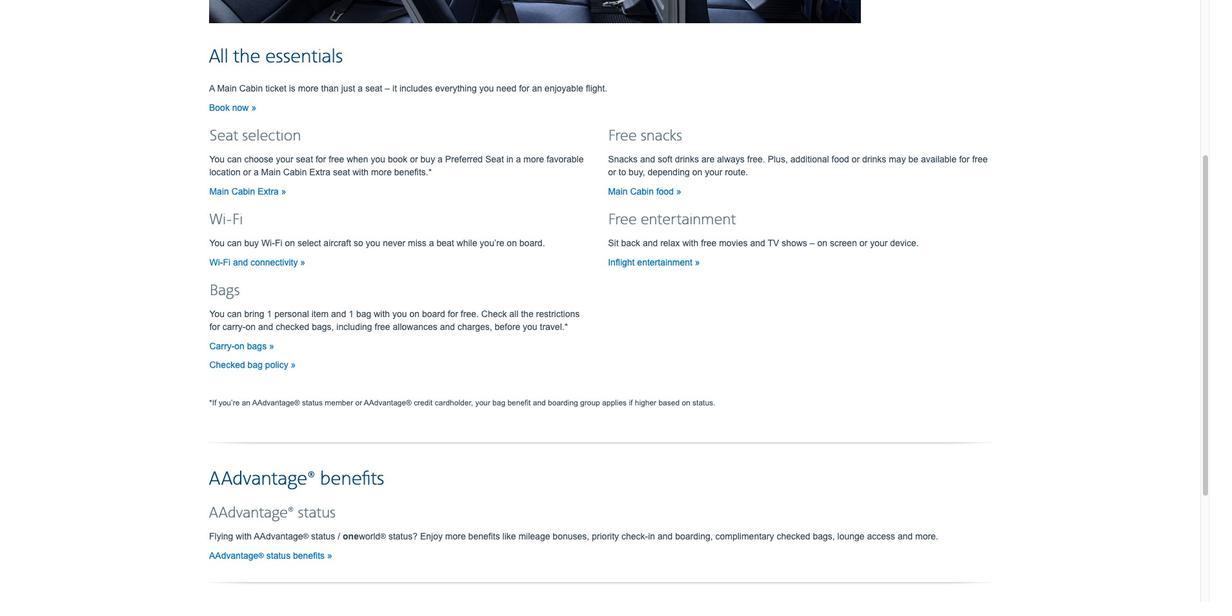 Task type: vqa. For each thing, say whether or not it's contained in the screenshot.
location
yes



Task type: locate. For each thing, give the bounding box(es) containing it.
the
[[233, 45, 260, 69], [521, 309, 534, 319]]

1 vertical spatial aadvantage®
[[209, 505, 294, 523]]

0 vertical spatial can
[[227, 154, 242, 165]]

in inside "you can choose your seat for free when you book or buy a preferred seat in a more favorable location or a main cabin extra seat with more benefits.*"
[[506, 154, 513, 165]]

and left more.
[[898, 532, 913, 542]]

based
[[659, 399, 680, 408]]

you up allowances
[[392, 309, 407, 319]]

in left boarding,
[[648, 532, 655, 542]]

2 1 from the left
[[349, 309, 354, 319]]

entertainment for free entertainment
[[641, 211, 736, 230]]

cabin up now
[[239, 83, 263, 94]]

1 can from the top
[[227, 154, 242, 165]]

2 horizontal spatial seat
[[365, 83, 382, 94]]

1 horizontal spatial seat
[[485, 154, 504, 165]]

free left when
[[329, 154, 344, 165]]

seat down selection
[[296, 154, 313, 165]]

bag inside you can bring 1 personal item and 1 bag with you on board for free. check all the restrictions for carry-on and checked bags, including free allowances and charges, before you travel.*
[[356, 309, 371, 319]]

you can buy wi-fi on select aircraft so you never miss a beat while you're on board.
[[209, 238, 545, 248]]

be
[[908, 154, 918, 165]]

1 right bring
[[267, 309, 272, 319]]

check
[[481, 309, 507, 319]]

free. inside you can bring 1 personal item and 1 bag with you on board for free. check all the restrictions for carry-on and checked bags, including free allowances and charges, before you travel.*
[[461, 309, 479, 319]]

1 vertical spatial in
[[648, 532, 655, 542]]

free right available in the right top of the page
[[972, 154, 988, 165]]

credit
[[414, 399, 433, 408]]

1 vertical spatial checked
[[777, 532, 810, 542]]

shows
[[782, 238, 807, 248]]

status.
[[693, 399, 715, 408]]

soft
[[658, 154, 672, 165]]

2 vertical spatial you
[[209, 309, 225, 319]]

member
[[325, 399, 353, 408]]

1 vertical spatial you're
[[219, 399, 240, 408]]

book
[[388, 154, 407, 165]]

cabin
[[239, 83, 263, 94], [283, 167, 307, 177], [231, 187, 255, 197], [630, 187, 654, 197]]

0 horizontal spatial seat
[[296, 154, 313, 165]]

buy up the "benefits.*"
[[421, 154, 435, 165]]

for left when
[[316, 154, 326, 165]]

2 free from the top
[[608, 211, 637, 230]]

0 vertical spatial in
[[506, 154, 513, 165]]

seat
[[365, 83, 382, 94], [296, 154, 313, 165], [333, 167, 350, 177]]

beat
[[437, 238, 454, 248]]

2 vertical spatial can
[[227, 309, 242, 319]]

an right *if on the bottom
[[242, 399, 250, 408]]

world
[[359, 532, 380, 542]]

available
[[921, 154, 957, 165]]

your inside "you can choose your seat for free when you book or buy a preferred seat in a more favorable location or a main cabin extra seat with more benefits.*"
[[276, 154, 293, 165]]

you inside "you can choose your seat for free when you book or buy a preferred seat in a more favorable location or a main cabin extra seat with more benefits.*"
[[209, 154, 225, 165]]

seat left it on the top of page
[[365, 83, 382, 94]]

0 horizontal spatial bags,
[[312, 322, 334, 332]]

a left preferred
[[438, 154, 443, 165]]

0 vertical spatial benefits
[[320, 468, 384, 492]]

with inside "you can choose your seat for free when you book or buy a preferred seat in a more favorable location or a main cabin extra seat with more benefits.*"
[[353, 167, 369, 177]]

1 horizontal spatial buy
[[421, 154, 435, 165]]

2 horizontal spatial fi
[[275, 238, 282, 248]]

route.
[[725, 167, 748, 177]]

can inside you can bring 1 personal item and 1 bag with you on board for free. check all the restrictions for carry-on and checked bags, including free allowances and charges, before you travel.*
[[227, 309, 242, 319]]

1 vertical spatial an
[[242, 399, 250, 408]]

0 vertical spatial bags,
[[312, 322, 334, 332]]

fi up connectivity
[[275, 238, 282, 248]]

on inside 'snacks and soft drinks are always free. plus, additional food or drinks may be available for free or to buy, depending on your route.'
[[692, 167, 702, 177]]

0 vertical spatial free.
[[747, 154, 765, 165]]

a
[[358, 83, 363, 94], [438, 154, 443, 165], [516, 154, 521, 165], [254, 167, 259, 177], [429, 238, 434, 248]]

on down "are"
[[692, 167, 702, 177]]

when
[[347, 154, 368, 165]]

higher
[[635, 399, 656, 408]]

you
[[479, 83, 494, 94], [371, 154, 385, 165], [366, 238, 380, 248], [392, 309, 407, 319], [523, 322, 537, 332]]

0 vertical spatial the
[[233, 45, 260, 69]]

0 vertical spatial seat
[[209, 127, 238, 146]]

1 vertical spatial free.
[[461, 309, 479, 319]]

0 vertical spatial food
[[832, 154, 849, 165]]

2 vertical spatial wi-
[[209, 258, 223, 268]]

aadvantage® up flying
[[209, 505, 294, 523]]

0 vertical spatial an
[[532, 83, 542, 94]]

0 vertical spatial fi
[[232, 211, 243, 230]]

1 horizontal spatial you're
[[480, 238, 504, 248]]

0 horizontal spatial –
[[385, 83, 390, 94]]

free up back at the top of page
[[608, 211, 637, 230]]

entertainment
[[641, 211, 736, 230], [637, 258, 692, 268]]

on left select
[[285, 238, 295, 248]]

more
[[298, 83, 319, 94], [523, 154, 544, 165], [371, 167, 392, 177], [445, 532, 466, 542]]

enjoy
[[420, 532, 443, 542]]

free inside you can bring 1 personal item and 1 bag with you on board for free. check all the restrictions for carry-on and checked bags, including free allowances and charges, before you travel.*
[[375, 322, 390, 332]]

your
[[276, 154, 293, 165], [705, 167, 722, 177], [870, 238, 888, 248], [475, 399, 490, 408]]

and right item
[[331, 309, 346, 319]]

for right need
[[519, 83, 530, 94]]

free. up charges,
[[461, 309, 479, 319]]

1 horizontal spatial an
[[532, 83, 542, 94]]

2 vertical spatial fi
[[223, 258, 230, 268]]

*if
[[209, 399, 216, 408]]

1 vertical spatial can
[[227, 238, 242, 248]]

bags, left lounge
[[813, 532, 835, 542]]

allowances
[[393, 322, 437, 332]]

0 horizontal spatial fi
[[223, 258, 230, 268]]

1 vertical spatial –
[[810, 238, 815, 248]]

0 vertical spatial free
[[608, 127, 637, 146]]

benefits
[[320, 468, 384, 492], [468, 532, 500, 542], [293, 551, 325, 561]]

0 vertical spatial wi-
[[209, 211, 232, 230]]

® down aadvantage® status
[[258, 552, 264, 560]]

1 vertical spatial free
[[608, 211, 637, 230]]

a main cabin ticket is more than just a seat – it includes everything you need for an enjoyable flight.
[[209, 83, 607, 94]]

0 horizontal spatial drinks
[[675, 154, 699, 165]]

and left boarding,
[[658, 532, 673, 542]]

and down board on the left bottom
[[440, 322, 455, 332]]

main down location
[[209, 187, 229, 197]]

1 horizontal spatial drinks
[[862, 154, 886, 165]]

free for free snacks
[[608, 127, 637, 146]]

main down choose
[[261, 167, 281, 177]]

1 horizontal spatial bag
[[356, 309, 371, 319]]

0 horizontal spatial 1
[[267, 309, 272, 319]]

can
[[227, 154, 242, 165], [227, 238, 242, 248], [227, 309, 242, 319]]

checked
[[276, 322, 309, 332], [777, 532, 810, 542]]

never
[[383, 238, 405, 248]]

you up carry-
[[209, 309, 225, 319]]

0 vertical spatial extra
[[309, 167, 330, 177]]

benefits left like at the bottom of the page
[[468, 532, 500, 542]]

1 vertical spatial the
[[521, 309, 534, 319]]

may
[[889, 154, 906, 165]]

access
[[867, 532, 895, 542]]

one
[[343, 532, 359, 542]]

1
[[267, 309, 272, 319], [349, 309, 354, 319]]

and right the benefit
[[533, 399, 546, 408]]

3 can from the top
[[227, 309, 242, 319]]

you're right while
[[480, 238, 504, 248]]

1 horizontal spatial 1
[[349, 309, 354, 319]]

drinks left may at the top of the page
[[862, 154, 886, 165]]

seat
[[209, 127, 238, 146], [485, 154, 504, 165]]

select
[[297, 238, 321, 248]]

1 horizontal spatial extra
[[309, 167, 330, 177]]

® left the status?
[[380, 532, 386, 541]]

1 horizontal spatial food
[[832, 154, 849, 165]]

0 horizontal spatial an
[[242, 399, 250, 408]]

can for choose
[[227, 154, 242, 165]]

your inside 'snacks and soft drinks are always free. plus, additional food or drinks may be available for free or to buy, depending on your route.'
[[705, 167, 722, 177]]

drinks
[[675, 154, 699, 165], [862, 154, 886, 165]]

aadvantage
[[252, 399, 294, 408], [364, 399, 406, 408], [254, 532, 303, 542], [209, 551, 258, 561]]

and up buy,
[[640, 154, 655, 165]]

1 vertical spatial you
[[209, 238, 225, 248]]

buy inside "you can choose your seat for free when you book or buy a preferred seat in a more favorable location or a main cabin extra seat with more benefits.*"
[[421, 154, 435, 165]]

0 horizontal spatial in
[[506, 154, 513, 165]]

you for you can bring 1 personal item and 1 bag with you on board for free. check all the restrictions for carry-on and checked bags, including free allowances and charges, before you travel.*
[[209, 309, 225, 319]]

0 horizontal spatial extra
[[258, 187, 279, 197]]

aadvantage up aadvantage ® status benefits
[[254, 532, 303, 542]]

cabin down selection
[[283, 167, 307, 177]]

1 aadvantage® from the top
[[209, 468, 315, 492]]

0 vertical spatial checked
[[276, 322, 309, 332]]

you inside you can bring 1 personal item and 1 bag with you on board for free. check all the restrictions for carry-on and checked bags, including free allowances and charges, before you travel.*
[[209, 309, 225, 319]]

additional
[[790, 154, 829, 165]]

in right preferred
[[506, 154, 513, 165]]

0 vertical spatial you're
[[480, 238, 504, 248]]

– right shows
[[810, 238, 815, 248]]

boarding
[[548, 399, 578, 408]]

checked bag policy
[[209, 360, 291, 370]]

seat down book
[[209, 127, 238, 146]]

you
[[209, 154, 225, 165], [209, 238, 225, 248], [209, 309, 225, 319]]

0 horizontal spatial buy
[[244, 238, 259, 248]]

wi- for wi-fi and connectivity
[[209, 258, 223, 268]]

or
[[410, 154, 418, 165], [852, 154, 860, 165], [243, 167, 251, 177], [608, 167, 616, 177], [860, 238, 868, 248], [355, 399, 362, 408]]

1 vertical spatial wi-
[[261, 238, 275, 248]]

you're right *if on the bottom
[[219, 399, 240, 408]]

benefits up one
[[320, 468, 384, 492]]

you right so
[[366, 238, 380, 248]]

inflight
[[608, 258, 635, 268]]

1 vertical spatial bags,
[[813, 532, 835, 542]]

fi down main cabin extra
[[232, 211, 243, 230]]

0 vertical spatial you
[[209, 154, 225, 165]]

free. left plus,
[[747, 154, 765, 165]]

1 free from the top
[[608, 127, 637, 146]]

seat right preferred
[[485, 154, 504, 165]]

fi up bags
[[223, 258, 230, 268]]

you can choose your seat for free when you book or buy a preferred seat in a more favorable location or a main cabin extra seat with more benefits.*
[[209, 154, 584, 177]]

charges,
[[458, 322, 492, 332]]

item
[[312, 309, 329, 319]]

and
[[640, 154, 655, 165], [643, 238, 658, 248], [750, 238, 765, 248], [233, 258, 248, 268], [331, 309, 346, 319], [258, 322, 273, 332], [440, 322, 455, 332], [533, 399, 546, 408], [658, 532, 673, 542], [898, 532, 913, 542]]

and inside 'snacks and soft drinks are always free. plus, additional food or drinks may be available for free or to buy, depending on your route.'
[[640, 154, 655, 165]]

checked right complimentary
[[777, 532, 810, 542]]

everything
[[435, 83, 477, 94]]

1 horizontal spatial the
[[521, 309, 534, 319]]

2 vertical spatial benefits
[[293, 551, 325, 561]]

– left it on the top of page
[[385, 83, 390, 94]]

1 horizontal spatial free.
[[747, 154, 765, 165]]

bag up including
[[356, 309, 371, 319]]

free up snacks
[[608, 127, 637, 146]]

food down depending
[[656, 187, 674, 197]]

0 horizontal spatial checked
[[276, 322, 309, 332]]

aadvantage left credit
[[364, 399, 406, 408]]

® left "/"
[[303, 532, 309, 541]]

1 vertical spatial seat
[[485, 154, 504, 165]]

fi for wi-fi
[[232, 211, 243, 230]]

2 aadvantage® from the top
[[209, 505, 294, 523]]

and left tv at the top right of page
[[750, 238, 765, 248]]

wi- up bags
[[209, 258, 223, 268]]

wi-fi and connectivity link
[[209, 258, 305, 268]]

on
[[692, 167, 702, 177], [285, 238, 295, 248], [507, 238, 517, 248], [817, 238, 827, 248], [409, 309, 420, 319], [246, 322, 256, 332], [234, 341, 245, 352], [682, 399, 690, 408]]

can up carry-
[[227, 309, 242, 319]]

status
[[302, 399, 323, 408], [298, 505, 336, 523], [311, 532, 335, 542], [266, 551, 291, 561]]

2 horizontal spatial bag
[[492, 399, 505, 408]]

1 vertical spatial bag
[[248, 360, 263, 370]]

bag left the benefit
[[492, 399, 505, 408]]

you left need
[[479, 83, 494, 94]]

free snacks
[[608, 127, 682, 146]]

free left movies
[[701, 238, 717, 248]]

0 vertical spatial entertainment
[[641, 211, 736, 230]]

cabin inside "you can choose your seat for free when you book or buy a preferred seat in a more favorable location or a main cabin extra seat with more benefits.*"
[[283, 167, 307, 177]]

1 vertical spatial food
[[656, 187, 674, 197]]

snacks
[[608, 154, 638, 165]]

0 horizontal spatial free.
[[461, 309, 479, 319]]

bonuses,
[[553, 532, 589, 542]]

2 you from the top
[[209, 238, 225, 248]]

3 you from the top
[[209, 309, 225, 319]]

0 vertical spatial –
[[385, 83, 390, 94]]

with down when
[[353, 167, 369, 177]]

wi-fi and connectivity
[[209, 258, 300, 268]]

and up inflight entertainment
[[643, 238, 658, 248]]

1 vertical spatial buy
[[244, 238, 259, 248]]

you can bring 1 personal item and 1 bag with you on board for free. check all the restrictions for carry-on and checked bags, including free allowances and charges, before you travel.*
[[209, 309, 580, 332]]

more down book
[[371, 167, 392, 177]]

1 horizontal spatial –
[[810, 238, 815, 248]]

0 horizontal spatial food
[[656, 187, 674, 197]]

wi-
[[209, 211, 232, 230], [261, 238, 275, 248], [209, 258, 223, 268]]

1 horizontal spatial fi
[[232, 211, 243, 230]]

you left book
[[371, 154, 385, 165]]

drinks left "are"
[[675, 154, 699, 165]]

main right a
[[217, 83, 237, 94]]

checked down personal
[[276, 322, 309, 332]]

or up the "benefits.*"
[[410, 154, 418, 165]]

aadvantage® up aadvantage® status
[[209, 468, 315, 492]]

1 you from the top
[[209, 154, 225, 165]]

personal
[[274, 309, 309, 319]]

with inside you can bring 1 personal item and 1 bag with you on board for free. check all the restrictions for carry-on and checked bags, including free allowances and charges, before you travel.*
[[374, 309, 390, 319]]

miss
[[408, 238, 427, 248]]

0 vertical spatial buy
[[421, 154, 435, 165]]

can down wi-fi
[[227, 238, 242, 248]]

0 vertical spatial bag
[[356, 309, 371, 319]]

can inside "you can choose your seat for free when you book or buy a preferred seat in a more favorable location or a main cabin extra seat with more benefits.*"
[[227, 154, 242, 165]]

free right including
[[375, 322, 390, 332]]

is
[[289, 83, 295, 94]]

wi- up connectivity
[[261, 238, 275, 248]]

your down "are"
[[705, 167, 722, 177]]

2 can from the top
[[227, 238, 242, 248]]

1 vertical spatial entertainment
[[637, 258, 692, 268]]

fi for wi-fi and connectivity
[[223, 258, 230, 268]]

free.
[[747, 154, 765, 165], [461, 309, 479, 319]]

entertainment for inflight entertainment
[[637, 258, 692, 268]]

2 vertical spatial seat
[[333, 167, 350, 177]]

1 horizontal spatial in
[[648, 532, 655, 542]]

0 vertical spatial aadvantage®
[[209, 468, 315, 492]]

free. inside 'snacks and soft drinks are always free. plus, additional food or drinks may be available for free or to buy, depending on your route.'
[[747, 154, 765, 165]]

checked inside you can bring 1 personal item and 1 bag with you on board for free. check all the restrictions for carry-on and checked bags, including free allowances and charges, before you travel.*
[[276, 322, 309, 332]]

before
[[495, 322, 520, 332]]



Task type: describe. For each thing, give the bounding box(es) containing it.
for inside 'snacks and soft drinks are always free. plus, additional food or drinks may be available for free or to buy, depending on your route.'
[[959, 154, 970, 165]]

complimentary
[[715, 532, 774, 542]]

including
[[336, 322, 372, 332]]

aadvantage down policy
[[252, 399, 294, 408]]

/
[[338, 532, 340, 542]]

cabin down location
[[231, 187, 255, 197]]

main inside "you can choose your seat for free when you book or buy a preferred seat in a more favorable location or a main cabin extra seat with more benefits.*"
[[261, 167, 281, 177]]

main cabin food
[[608, 187, 676, 197]]

back
[[621, 238, 640, 248]]

a down choose
[[254, 167, 259, 177]]

than
[[321, 83, 339, 94]]

more.
[[915, 532, 938, 542]]

1 vertical spatial seat
[[296, 154, 313, 165]]

now
[[232, 103, 249, 113]]

aadvantage down flying
[[209, 551, 258, 561]]

extra inside "you can choose your seat for free when you book or buy a preferred seat in a more favorable location or a main cabin extra seat with more benefits.*"
[[309, 167, 330, 177]]

status left "/"
[[311, 532, 335, 542]]

can for bring
[[227, 309, 242, 319]]

board
[[422, 309, 445, 319]]

all
[[509, 309, 518, 319]]

are
[[701, 154, 715, 165]]

cabin down buy,
[[630, 187, 654, 197]]

plus,
[[768, 154, 788, 165]]

free inside "you can choose your seat for free when you book or buy a preferred seat in a more favorable location or a main cabin extra seat with more benefits.*"
[[329, 154, 344, 165]]

aadvantage® for aadvantage® status
[[209, 505, 294, 523]]

travel.*
[[540, 322, 568, 332]]

like
[[502, 532, 516, 542]]

snacks
[[641, 127, 682, 146]]

or left to at the right of the page
[[608, 167, 616, 177]]

or right screen
[[860, 238, 868, 248]]

benefits.*
[[394, 167, 432, 177]]

inflight entertainment
[[608, 258, 695, 268]]

1 horizontal spatial bags,
[[813, 532, 835, 542]]

a left beat
[[429, 238, 434, 248]]

group
[[580, 399, 600, 408]]

to
[[619, 167, 626, 177]]

0 horizontal spatial bag
[[248, 360, 263, 370]]

screen
[[830, 238, 857, 248]]

® left credit
[[406, 399, 412, 407]]

aadvantage® for aadvantage® benefits
[[209, 468, 315, 492]]

2 vertical spatial bag
[[492, 399, 505, 408]]

carry-
[[222, 322, 246, 332]]

*if you're an aadvantage ® status member or aadvantage ® credit cardholder, your bag benefit and boarding group applies if higher based on status.
[[209, 399, 715, 408]]

depending
[[648, 167, 690, 177]]

bags
[[209, 282, 240, 301]]

seat selection
[[209, 127, 301, 146]]

for right board on the left bottom
[[448, 309, 458, 319]]

check-
[[621, 532, 648, 542]]

checked bag policy link
[[209, 360, 296, 370]]

while
[[457, 238, 477, 248]]

just
[[341, 83, 355, 94]]

all the essentials
[[209, 45, 343, 69]]

restrictions
[[536, 309, 580, 319]]

you right before
[[523, 322, 537, 332]]

snacks and soft drinks are always free. plus, additional food or drinks may be available for free or to buy, depending on your route.
[[608, 154, 988, 177]]

or left may at the top of the page
[[852, 154, 860, 165]]

main down to at the right of the page
[[608, 187, 628, 197]]

on down bring
[[246, 322, 256, 332]]

main cabin seats image
[[209, 0, 861, 23]]

aadvantage® benefits
[[209, 468, 384, 492]]

preferred
[[445, 154, 483, 165]]

can for buy
[[227, 238, 242, 248]]

free for free entertainment
[[608, 211, 637, 230]]

a left favorable
[[516, 154, 521, 165]]

for left carry-
[[209, 322, 220, 332]]

priority
[[592, 532, 619, 542]]

always
[[717, 154, 745, 165]]

1 horizontal spatial seat
[[333, 167, 350, 177]]

relax
[[660, 238, 680, 248]]

food inside 'snacks and soft drinks are always free. plus, additional food or drinks may be available for free or to buy, depending on your route.'
[[832, 154, 849, 165]]

more left favorable
[[523, 154, 544, 165]]

1 vertical spatial fi
[[275, 238, 282, 248]]

status left member
[[302, 399, 323, 408]]

– for on
[[810, 238, 815, 248]]

book now
[[209, 103, 251, 113]]

and up bags
[[233, 258, 248, 268]]

main cabin extra link
[[209, 187, 286, 197]]

you for you can buy wi-fi on select aircraft so you never miss a beat while you're on board.
[[209, 238, 225, 248]]

checked
[[209, 360, 245, 370]]

inflight entertainment link
[[608, 258, 700, 268]]

mileage
[[519, 532, 550, 542]]

buy,
[[629, 167, 645, 177]]

sit
[[608, 238, 619, 248]]

lounge
[[837, 532, 865, 542]]

ticket
[[265, 83, 286, 94]]

a right just
[[358, 83, 363, 94]]

choose
[[244, 154, 273, 165]]

bags, inside you can bring 1 personal item and 1 bag with you on board for free. check all the restrictions for carry-on and checked bags, including free allowances and charges, before you travel.*
[[312, 322, 334, 332]]

bags
[[247, 341, 267, 352]]

main cabin food link
[[608, 187, 681, 197]]

applies
[[602, 399, 627, 408]]

on left screen
[[817, 238, 827, 248]]

device.
[[890, 238, 919, 248]]

the inside you can bring 1 personal item and 1 bag with you on board for free. check all the restrictions for carry-on and checked bags, including free allowances and charges, before you travel.*
[[521, 309, 534, 319]]

more right is
[[298, 83, 319, 94]]

wi-fi
[[209, 211, 243, 230]]

with right relax
[[682, 238, 698, 248]]

or down choose
[[243, 167, 251, 177]]

so
[[354, 238, 363, 248]]

0 horizontal spatial the
[[233, 45, 260, 69]]

location
[[209, 167, 241, 177]]

wi- for wi-fi
[[209, 211, 232, 230]]

book
[[209, 103, 230, 113]]

aadvantage ® status benefits
[[209, 551, 327, 561]]

on left bags
[[234, 341, 245, 352]]

on right based
[[682, 399, 690, 408]]

boarding,
[[675, 532, 713, 542]]

essentials
[[265, 45, 343, 69]]

for inside "you can choose your seat for free when you book or buy a preferred seat in a more favorable location or a main cabin extra seat with more benefits.*"
[[316, 154, 326, 165]]

carry-on bags link
[[209, 341, 274, 352]]

® inside aadvantage ® status benefits
[[258, 552, 264, 560]]

on up allowances
[[409, 309, 420, 319]]

2 drinks from the left
[[862, 154, 886, 165]]

1 1 from the left
[[267, 309, 272, 319]]

if
[[629, 399, 633, 408]]

favorable
[[547, 154, 584, 165]]

free inside 'snacks and soft drinks are always free. plus, additional food or drinks may be available for free or to buy, depending on your route.'
[[972, 154, 988, 165]]

0 horizontal spatial seat
[[209, 127, 238, 146]]

connectivity
[[251, 258, 298, 268]]

sit back and relax with free movies and tv shows – on screen or your device.
[[608, 238, 919, 248]]

or right member
[[355, 399, 362, 408]]

aircraft
[[324, 238, 351, 248]]

1 drinks from the left
[[675, 154, 699, 165]]

a
[[209, 83, 215, 94]]

flight.
[[586, 83, 607, 94]]

seat inside "you can choose your seat for free when you book or buy a preferred seat in a more favorable location or a main cabin extra seat with more benefits.*"
[[485, 154, 504, 165]]

status down aadvantage® status
[[266, 551, 291, 561]]

more right enjoy
[[445, 532, 466, 542]]

and down bring
[[258, 322, 273, 332]]

book now link
[[209, 103, 256, 113]]

you inside "you can choose your seat for free when you book or buy a preferred seat in a more favorable location or a main cabin extra seat with more benefits.*"
[[371, 154, 385, 165]]

policy
[[265, 360, 288, 370]]

your left the device.
[[870, 238, 888, 248]]

carry-on bags
[[209, 341, 269, 352]]

enjoyable
[[545, 83, 583, 94]]

movies
[[719, 238, 748, 248]]

0 horizontal spatial you're
[[219, 399, 240, 408]]

0 vertical spatial seat
[[365, 83, 382, 94]]

you for you can choose your seat for free when you book or buy a preferred seat in a more favorable location or a main cabin extra seat with more benefits.*
[[209, 154, 225, 165]]

benefit
[[508, 399, 531, 408]]

status down aadvantage® benefits
[[298, 505, 336, 523]]

1 vertical spatial benefits
[[468, 532, 500, 542]]

1 vertical spatial extra
[[258, 187, 279, 197]]

your right the cardholder,
[[475, 399, 490, 408]]

1 horizontal spatial checked
[[777, 532, 810, 542]]

all
[[209, 45, 228, 69]]

on left the board.
[[507, 238, 517, 248]]

– for it
[[385, 83, 390, 94]]

flying
[[209, 532, 233, 542]]

with right flying
[[236, 532, 252, 542]]

status?
[[388, 532, 418, 542]]

® left member
[[294, 399, 300, 407]]

free entertainment
[[608, 211, 736, 230]]



